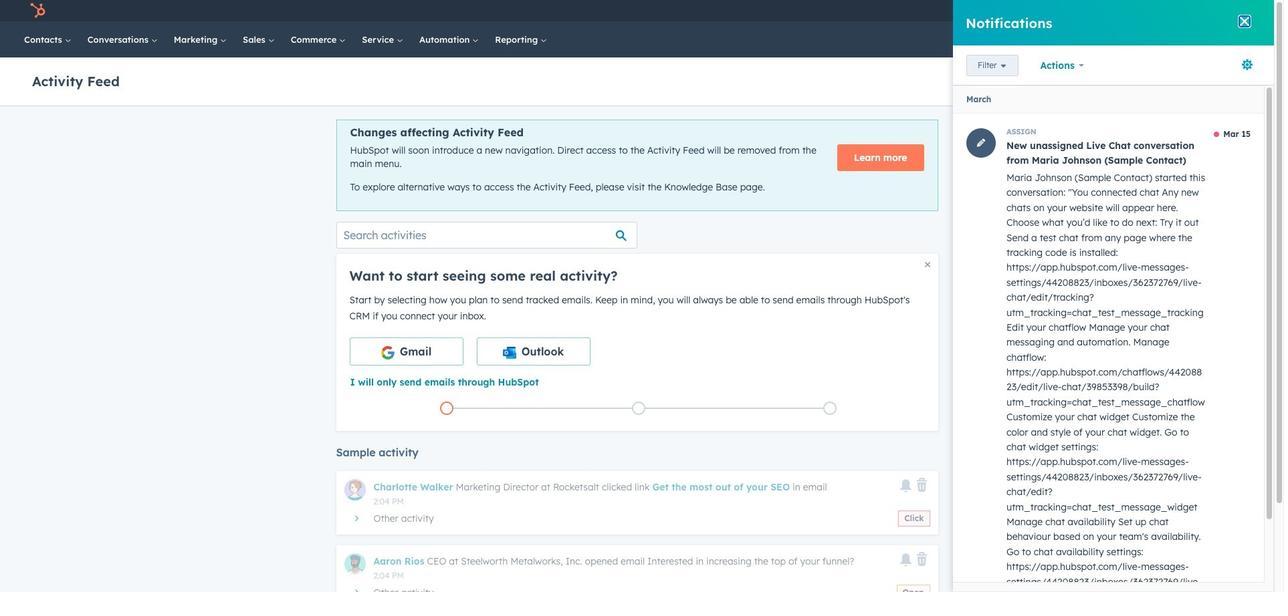 Task type: describe. For each thing, give the bounding box(es) containing it.
jacob simon image
[[1179, 5, 1191, 17]]

marketplaces image
[[1078, 6, 1090, 18]]



Task type: locate. For each thing, give the bounding box(es) containing it.
onboarding.steps.sendtrackedemailingmail.title image
[[635, 406, 642, 413]]

onboarding.steps.finalstep.title image
[[827, 406, 834, 413]]

list
[[351, 399, 926, 418]]

close image
[[925, 262, 930, 267]]

None checkbox
[[350, 338, 463, 366]]

Search activities search field
[[336, 222, 637, 249]]

Search HubSpot search field
[[1077, 28, 1228, 51]]

menu
[[980, 0, 1259, 21]]

None checkbox
[[477, 338, 590, 366]]



Task type: vqa. For each thing, say whether or not it's contained in the screenshot.
MENU ITEM in the right of the page
no



